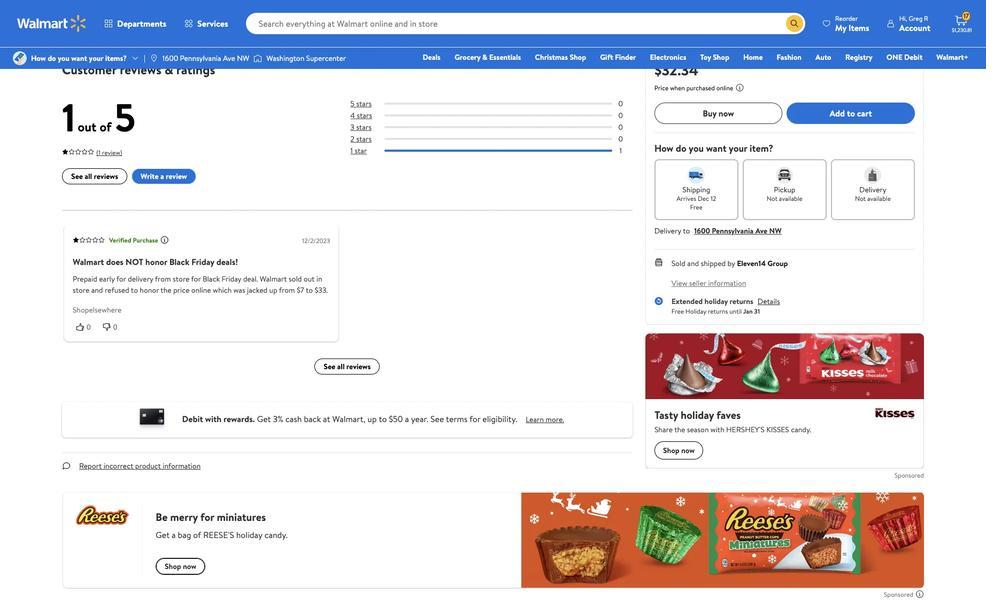Task type: locate. For each thing, give the bounding box(es) containing it.
to inside button
[[848, 107, 856, 119]]

from left $7
[[279, 285, 295, 296]]

1 vertical spatial pennsylvania
[[712, 226, 754, 236]]

 image
[[13, 51, 27, 65]]

early
[[99, 274, 115, 285]]

0 vertical spatial 2
[[241, 9, 245, 18]]

0 horizontal spatial you
[[58, 53, 70, 64]]

1 horizontal spatial see
[[324, 361, 336, 372]]

with
[[205, 414, 222, 425]]

and down "early"
[[91, 285, 103, 296]]

1 not from the left
[[767, 194, 778, 203]]

how
[[31, 53, 46, 64], [655, 142, 674, 155]]

rewards.
[[224, 414, 255, 425]]

0 horizontal spatial 1600
[[163, 53, 178, 64]]

your left item?
[[729, 142, 748, 155]]

product group up 'deals'
[[350, 0, 477, 42]]

2 for 2 stars
[[351, 134, 355, 144]]

0 horizontal spatial up
[[269, 285, 278, 296]]

prepaid
[[73, 274, 97, 285]]

1 horizontal spatial you
[[689, 142, 704, 155]]

0 horizontal spatial do
[[48, 53, 56, 64]]

stars down 3 stars
[[356, 134, 372, 144]]

1 vertical spatial see
[[324, 361, 336, 372]]

available down intent image for pickup
[[780, 194, 803, 203]]

not down intent image for pickup
[[767, 194, 778, 203]]

stars down 5 stars
[[357, 110, 372, 121]]

1600 down dec
[[695, 226, 711, 236]]

fashion link
[[772, 51, 807, 63]]

honor down delivery
[[140, 285, 159, 296]]

view
[[672, 278, 688, 289]]

intent image for pickup image
[[777, 167, 794, 184]]

1600 right |
[[163, 53, 178, 64]]

1 vertical spatial a
[[405, 414, 409, 425]]

1 horizontal spatial walmart
[[260, 274, 287, 285]]

store
[[173, 274, 190, 285], [73, 285, 90, 296]]

1 horizontal spatial store
[[173, 274, 190, 285]]

2 horizontal spatial for
[[470, 414, 481, 425]]

 image
[[254, 53, 262, 64], [150, 54, 158, 63]]

out left of
[[78, 117, 97, 136]]

extended holiday returns details free holiday returns until jan 31
[[672, 296, 781, 316]]

stars for 4 stars
[[357, 110, 372, 121]]

until
[[730, 307, 742, 316]]

and right sold
[[688, 258, 699, 269]]

honor right not
[[145, 256, 167, 268]]

1 horizontal spatial black
[[203, 274, 220, 285]]

do
[[48, 53, 56, 64], [676, 142, 687, 155]]

intent image for delivery image
[[865, 167, 882, 184]]

from
[[155, 274, 171, 285], [279, 285, 295, 296]]

2 down 3
[[351, 134, 355, 144]]

1 vertical spatial see all reviews
[[324, 361, 371, 372]]

your left items? at the top left of page
[[89, 53, 103, 64]]

2 right services
[[241, 9, 245, 18]]

2 progress bar from the top
[[385, 114, 612, 116]]

2 shop from the left
[[713, 52, 730, 63]]

available inside 'delivery not available'
[[868, 194, 891, 203]]

incorrect
[[104, 461, 133, 472]]

information right product
[[163, 461, 201, 472]]

0 horizontal spatial shop
[[570, 52, 587, 63]]

1 3+ day shipping from the left
[[121, 26, 164, 36]]

reviews up debit with rewards. get 3% cash back at walmart, up to $50 a year. see terms for eligibility.
[[347, 361, 371, 372]]

how for how do you want your items?
[[31, 53, 46, 64]]

4 shipping from the left
[[514, 26, 537, 36]]

walmart
[[73, 256, 104, 268], [260, 274, 287, 285]]

registry
[[846, 52, 873, 63]]

5 stars
[[351, 98, 372, 109]]

see right year. at the left bottom of page
[[431, 414, 444, 425]]

does
[[106, 256, 124, 268]]

0 vertical spatial free
[[691, 203, 703, 212]]

walmart up jacked on the left top
[[260, 274, 287, 285]]

1 vertical spatial 4
[[351, 110, 355, 121]]

0 horizontal spatial information
[[163, 461, 201, 472]]

to
[[848, 107, 856, 119], [683, 226, 690, 236], [131, 285, 138, 296], [306, 285, 313, 296], [379, 414, 387, 425]]

2 0 button from the left
[[99, 322, 126, 333]]

1 vertical spatial up
[[368, 414, 377, 425]]

add to cart
[[830, 107, 873, 119]]

all up the walmart,
[[337, 361, 345, 372]]

3 progress bar from the top
[[385, 126, 612, 128]]

you up intent image for shipping at the right of the page
[[689, 142, 704, 155]]

$33.
[[315, 285, 328, 296]]

and
[[688, 258, 699, 269], [91, 285, 103, 296]]

available for delivery
[[868, 194, 891, 203]]

store down prepaid
[[73, 285, 90, 296]]

1 horizontal spatial up
[[368, 414, 377, 425]]

1 3+ from the left
[[121, 26, 128, 36]]

do down walmart image
[[48, 53, 56, 64]]

grocery
[[455, 52, 481, 63]]

up right jacked on the left top
[[269, 285, 278, 296]]

from up the
[[155, 274, 171, 285]]

3 stars
[[351, 122, 372, 133]]

black inside prepaid early for delivery from store for black friday deal. walmart sold out in store and refused to honor the price online which was jacked up from $7 to $33.
[[203, 274, 220, 285]]

2 horizontal spatial see
[[431, 414, 444, 425]]

shipping
[[683, 184, 711, 195]]

do for how do you want your items?
[[48, 53, 56, 64]]

1 horizontal spatial friday
[[222, 274, 241, 285]]

available
[[780, 194, 803, 203], [868, 194, 891, 203]]

a right $50
[[405, 414, 409, 425]]

reviews down (1 review)
[[94, 171, 118, 182]]

shipping up deals link
[[426, 26, 449, 36]]

free for extended
[[672, 307, 684, 316]]

not for delivery
[[856, 194, 866, 203]]

0 vertical spatial black
[[169, 256, 190, 268]]

1 vertical spatial ave
[[756, 226, 768, 236]]

0 vertical spatial all
[[85, 171, 92, 182]]

4 for 4
[[527, 9, 530, 18]]

3 shipping from the left
[[426, 26, 449, 36]]

stars up 4 stars
[[357, 98, 372, 109]]

want down the buy now button
[[707, 142, 727, 155]]

1 vertical spatial friday
[[222, 274, 241, 285]]

free inside extended holiday returns details free holiday returns until jan 31
[[672, 307, 684, 316]]

not inside "pickup not available"
[[767, 194, 778, 203]]

want
[[71, 53, 87, 64], [707, 142, 727, 155]]

want for items?
[[71, 53, 87, 64]]

see all reviews for the bottom the see all reviews link
[[324, 361, 371, 372]]

product group
[[64, 0, 192, 42], [207, 0, 335, 42], [350, 0, 477, 42], [492, 0, 620, 42]]

1 horizontal spatial 1
[[351, 145, 353, 156]]

returns left until
[[708, 307, 728, 316]]

1 horizontal spatial out
[[304, 274, 315, 285]]

2 horizontal spatial reviews
[[347, 361, 371, 372]]

holiday
[[686, 307, 707, 316]]

pickup for 51
[[66, 26, 85, 36]]

2 3+ from the left
[[209, 26, 216, 36]]

pennsylvania up "by"
[[712, 226, 754, 236]]

0 vertical spatial debit
[[905, 52, 923, 63]]

1 horizontal spatial pennsylvania
[[712, 226, 754, 236]]

0 vertical spatial do
[[48, 53, 56, 64]]

do up shipping
[[676, 142, 687, 155]]

1 horizontal spatial returns
[[730, 296, 754, 307]]

0 vertical spatial 1600
[[163, 53, 178, 64]]

0 horizontal spatial friday
[[192, 256, 214, 268]]

4 product group from the left
[[492, 0, 620, 42]]

3+ day shipping up 1600 pennsylvania ave nw
[[209, 26, 252, 36]]

friday up prepaid early for delivery from store for black friday deal. walmart sold out in store and refused to honor the price online which was jacked up from $7 to $33.
[[192, 256, 214, 268]]

now
[[719, 107, 734, 119]]

2 available from the left
[[868, 194, 891, 203]]

at
[[323, 414, 330, 425]]

3 product group from the left
[[350, 0, 477, 42]]

not
[[767, 194, 778, 203], [856, 194, 866, 203]]

2 for 2
[[241, 9, 245, 18]]

1 horizontal spatial nw
[[770, 226, 782, 236]]

year.
[[411, 414, 429, 425]]

1 horizontal spatial want
[[707, 142, 727, 155]]

0 horizontal spatial 1
[[62, 90, 76, 144]]

not inside 'delivery not available'
[[856, 194, 866, 203]]

not down intent image for delivery
[[856, 194, 866, 203]]

information down the sold and shipped by eleven14 group at the top right of page
[[709, 278, 747, 289]]

product group containing 71
[[350, 0, 477, 42]]

legal information image
[[736, 83, 745, 92]]

1 horizontal spatial and
[[688, 258, 699, 269]]

0 vertical spatial and
[[688, 258, 699, 269]]

returns left 31
[[730, 296, 754, 307]]

1 horizontal spatial see all reviews link
[[315, 359, 380, 375]]

1 vertical spatial honor
[[140, 285, 159, 296]]

nw up group
[[770, 226, 782, 236]]

reviews down departments
[[120, 60, 162, 78]]

3+ day shipping up |
[[121, 26, 164, 36]]

toy
[[701, 52, 712, 63]]

pennsylvania down the "services" popup button
[[180, 53, 221, 64]]

out
[[78, 117, 97, 136], [304, 274, 315, 285]]

4 progress bar from the top
[[385, 138, 612, 140]]

jacked
[[247, 285, 268, 296]]

the
[[161, 285, 172, 296]]

store up price
[[173, 274, 190, 285]]

stars for 2 stars
[[356, 134, 372, 144]]

free down shipping
[[691, 203, 703, 212]]

0 horizontal spatial black
[[169, 256, 190, 268]]

1 horizontal spatial reviews
[[120, 60, 162, 78]]

1 horizontal spatial pickup
[[352, 26, 370, 36]]

ave up eleven14
[[756, 226, 768, 236]]

&
[[483, 52, 488, 63], [165, 60, 173, 78]]

price
[[173, 285, 190, 296]]

product group up washington
[[207, 0, 335, 42]]

out inside prepaid early for delivery from store for black friday deal. walmart sold out in store and refused to honor the price online which was jacked up from $7 to $33.
[[304, 274, 315, 285]]

1 out of 5
[[62, 90, 136, 144]]

delivery down '51'
[[91, 26, 115, 36]]

2 horizontal spatial 1
[[620, 145, 622, 156]]

1 horizontal spatial all
[[337, 361, 345, 372]]

Search search field
[[246, 13, 806, 34]]

stars right 3
[[356, 122, 372, 133]]

1 0 button from the left
[[73, 322, 99, 333]]

0 horizontal spatial reviews
[[94, 171, 118, 182]]

ave
[[223, 53, 235, 64], [756, 226, 768, 236]]

one debit
[[887, 52, 923, 63]]

2 product group from the left
[[207, 0, 335, 42]]

and inside prepaid early for delivery from store for black friday deal. walmart sold out in store and refused to honor the price online which was jacked up from $7 to $33.
[[91, 285, 103, 296]]

shop for toy shop
[[713, 52, 730, 63]]

ave right ratings
[[223, 53, 235, 64]]

3 day from the left
[[415, 26, 425, 36]]

services
[[197, 18, 228, 29]]

3+ day shipping up essentials
[[494, 26, 537, 36]]

all down '(1 review)' link
[[85, 171, 92, 182]]

0 vertical spatial a
[[160, 171, 164, 182]]

black up which
[[203, 274, 220, 285]]

auto
[[816, 52, 832, 63]]

product
[[135, 461, 161, 472]]

31
[[755, 307, 760, 316]]

items?
[[105, 53, 127, 64]]

see up at
[[324, 361, 336, 372]]

0 horizontal spatial all
[[85, 171, 92, 182]]

walmart+ link
[[932, 51, 974, 63]]

out left in
[[304, 274, 315, 285]]

view seller information link
[[672, 278, 747, 289]]

1 horizontal spatial online
[[717, 83, 734, 92]]

not for pickup
[[767, 194, 778, 203]]

& right |
[[165, 60, 173, 78]]

to left cart
[[848, 107, 856, 119]]

1 available from the left
[[780, 194, 803, 203]]

1 horizontal spatial how
[[655, 142, 674, 155]]

0 horizontal spatial debit
[[182, 414, 203, 425]]

see all reviews for leftmost the see all reviews link
[[71, 171, 118, 182]]

2 vertical spatial see
[[431, 414, 444, 425]]

1 vertical spatial online
[[191, 285, 211, 296]]

1 star
[[351, 145, 367, 156]]

1 horizontal spatial see all reviews
[[324, 361, 371, 372]]

walmart inside prepaid early for delivery from store for black friday deal. walmart sold out in store and refused to honor the price online which was jacked up from $7 to $33.
[[260, 274, 287, 285]]

4 for 4 stars
[[351, 110, 355, 121]]

0 horizontal spatial free
[[672, 307, 684, 316]]

deal.
[[243, 274, 258, 285]]

you for how do you want your items?
[[58, 53, 70, 64]]

up right the walmart,
[[368, 414, 377, 425]]

debit left with
[[182, 414, 203, 425]]

5 progress bar from the top
[[385, 150, 612, 152]]

0 horizontal spatial 5
[[115, 90, 136, 144]]

shop right christmas
[[570, 52, 587, 63]]

0 horizontal spatial ave
[[223, 53, 235, 64]]

3 3+ day shipping from the left
[[406, 26, 449, 36]]

details button
[[758, 296, 781, 307]]

eligibility.
[[483, 414, 518, 425]]

you down walmart image
[[58, 53, 70, 64]]

walmart+
[[937, 52, 969, 63]]

you for how do you want your item?
[[689, 142, 704, 155]]

clear search field text image
[[774, 19, 782, 28]]

1 vertical spatial black
[[203, 274, 220, 285]]

progress bar for 2 stars
[[385, 138, 612, 140]]

write a review link
[[132, 169, 196, 185]]

see all reviews link down (1
[[62, 169, 127, 185]]

0 horizontal spatial not
[[767, 194, 778, 203]]

to right $7
[[306, 285, 313, 296]]

2 horizontal spatial pickup
[[774, 184, 796, 195]]

0 vertical spatial friday
[[192, 256, 214, 268]]

friday up was
[[222, 274, 241, 285]]

free inside shipping arrives dec 12 free
[[691, 203, 703, 212]]

1 for 1
[[620, 145, 622, 156]]

more.
[[546, 415, 565, 425]]

$7
[[297, 285, 304, 296]]

free left the holiday
[[672, 307, 684, 316]]

5 up 4 stars
[[351, 98, 355, 109]]

deals!
[[217, 256, 238, 268]]

see all reviews link up the walmart,
[[315, 359, 380, 375]]

0 button
[[73, 322, 99, 333], [99, 322, 126, 333]]

online right price
[[191, 285, 211, 296]]

1 horizontal spatial information
[[709, 278, 747, 289]]

online
[[717, 83, 734, 92], [191, 285, 211, 296]]

my
[[836, 22, 847, 33]]

free
[[691, 203, 703, 212], [672, 307, 684, 316]]

 image left washington
[[254, 53, 262, 64]]

day
[[130, 26, 139, 36], [218, 26, 227, 36], [415, 26, 425, 36], [503, 26, 513, 36]]

star
[[355, 145, 367, 156]]

progress bar for 5 stars
[[385, 102, 612, 105]]

see down '(1 review)' link
[[71, 171, 83, 182]]

black up price
[[169, 256, 190, 268]]

walmart does not honor black friday deals!
[[73, 256, 238, 268]]

nw
[[237, 53, 249, 64], [770, 226, 782, 236]]

1 horizontal spatial available
[[868, 194, 891, 203]]

0 vertical spatial want
[[71, 53, 87, 64]]

available down intent image for delivery
[[868, 194, 891, 203]]

0 vertical spatial see all reviews
[[71, 171, 118, 182]]

0 vertical spatial how
[[31, 53, 46, 64]]

1 vertical spatial how
[[655, 142, 674, 155]]

0 horizontal spatial store
[[73, 285, 90, 296]]

3 3+ from the left
[[406, 26, 414, 36]]

0 horizontal spatial  image
[[150, 54, 158, 63]]

0 vertical spatial walmart
[[73, 256, 104, 268]]

price when purchased online
[[655, 83, 734, 92]]

honor
[[145, 256, 167, 268], [140, 285, 159, 296]]

was
[[234, 285, 245, 296]]

1 product group from the left
[[64, 0, 192, 42]]

debit right one
[[905, 52, 923, 63]]

0 vertical spatial you
[[58, 53, 70, 64]]

5 right of
[[115, 90, 136, 144]]

stars for 5 stars
[[357, 98, 372, 109]]

product group up items? at the top left of page
[[64, 0, 192, 42]]

fashion
[[777, 52, 802, 63]]

do for how do you want your item?
[[676, 142, 687, 155]]

3+ day shipping up deals link
[[406, 26, 449, 36]]

& right grocery
[[483, 52, 488, 63]]

0 for 5 stars
[[619, 98, 623, 109]]

0 horizontal spatial from
[[155, 274, 171, 285]]

intent image for shipping image
[[688, 167, 705, 184]]

1 progress bar from the top
[[385, 102, 612, 105]]

1 horizontal spatial  image
[[254, 53, 262, 64]]

product group containing 4
[[492, 0, 620, 42]]

nw left washington
[[237, 53, 249, 64]]

online left legal information image
[[717, 83, 734, 92]]

1 shop from the left
[[570, 52, 587, 63]]

walmart,
[[333, 414, 366, 425]]

shop right toy
[[713, 52, 730, 63]]

0 horizontal spatial a
[[160, 171, 164, 182]]

product group up christmas
[[492, 0, 620, 42]]

1 horizontal spatial do
[[676, 142, 687, 155]]

1 horizontal spatial 2
[[351, 134, 355, 144]]

3
[[351, 122, 355, 133]]

1 horizontal spatial free
[[691, 203, 703, 212]]

0 vertical spatial reviews
[[120, 60, 162, 78]]

a right write
[[160, 171, 164, 182]]

17
[[964, 11, 970, 20]]

shipping right services
[[229, 26, 252, 36]]

out inside 1 out of 5
[[78, 117, 97, 136]]

delivery inside 'delivery not available'
[[860, 184, 887, 195]]

0 vertical spatial ave
[[223, 53, 235, 64]]

your
[[89, 53, 103, 64], [729, 142, 748, 155]]

shipping up |
[[141, 26, 164, 36]]

see all reviews up the walmart,
[[324, 361, 371, 372]]

shipping
[[141, 26, 164, 36], [229, 26, 252, 36], [426, 26, 449, 36], [514, 26, 537, 36]]

available inside "pickup not available"
[[780, 194, 803, 203]]

2 not from the left
[[856, 194, 866, 203]]

greg
[[909, 14, 923, 23]]

delivery down intent image for delivery
[[860, 184, 887, 195]]

buy now
[[703, 107, 734, 119]]

want left items? at the top left of page
[[71, 53, 87, 64]]

walmart up prepaid
[[73, 256, 104, 268]]

see all reviews down (1
[[71, 171, 118, 182]]

see all reviews link
[[62, 169, 127, 185], [315, 359, 380, 375]]

supercenter
[[306, 53, 346, 64]]

0 horizontal spatial see all reviews
[[71, 171, 118, 182]]

0
[[619, 98, 623, 109], [619, 110, 623, 121], [619, 122, 623, 133], [619, 134, 623, 144], [87, 323, 91, 332], [113, 323, 118, 332]]

shop
[[570, 52, 587, 63], [713, 52, 730, 63]]

returns
[[730, 296, 754, 307], [708, 307, 728, 316]]

gift finder link
[[596, 51, 641, 63]]

 image right |
[[150, 54, 158, 63]]

progress bar
[[385, 102, 612, 105], [385, 114, 612, 116], [385, 126, 612, 128], [385, 138, 612, 140], [385, 150, 612, 152]]

your for item?
[[729, 142, 748, 155]]

shipping up essentials
[[514, 26, 537, 36]]

0 vertical spatial nw
[[237, 53, 249, 64]]

0 horizontal spatial nw
[[237, 53, 249, 64]]

view seller information
[[672, 278, 747, 289]]



Task type: vqa. For each thing, say whether or not it's contained in the screenshot.
'Runs'
no



Task type: describe. For each thing, give the bounding box(es) containing it.
arrives
[[677, 194, 697, 203]]

by
[[728, 258, 736, 269]]

12
[[711, 194, 717, 203]]

your for items?
[[89, 53, 103, 64]]

1 for 1 star
[[351, 145, 353, 156]]

progress bar for 1 star
[[385, 150, 612, 152]]

r
[[925, 14, 929, 23]]

one debit link
[[882, 51, 928, 63]]

refused
[[105, 285, 129, 296]]

to down delivery
[[131, 285, 138, 296]]

1600 pennsylvania ave nw button
[[695, 226, 782, 236]]

0 vertical spatial sponsored
[[895, 471, 925, 480]]

0 horizontal spatial see all reviews link
[[62, 169, 127, 185]]

shipping arrives dec 12 free
[[677, 184, 717, 212]]

1 vertical spatial from
[[279, 285, 295, 296]]

4 day from the left
[[503, 26, 513, 36]]

0 for 2 stars
[[619, 134, 623, 144]]

product group containing 2
[[207, 0, 335, 42]]

to left $50
[[379, 414, 387, 425]]

1 horizontal spatial for
[[191, 274, 201, 285]]

review
[[166, 171, 187, 182]]

friday inside prepaid early for delivery from store for black friday deal. walmart sold out in store and refused to honor the price online which was jacked up from $7 to $33.
[[222, 274, 241, 285]]

51
[[98, 9, 104, 18]]

walmart image
[[17, 15, 87, 32]]

gift finder
[[600, 52, 637, 63]]

0 horizontal spatial walmart
[[73, 256, 104, 268]]

online inside prepaid early for delivery from store for black friday deal. walmart sold out in store and refused to honor the price online which was jacked up from $7 to $33.
[[191, 285, 211, 296]]

reorder
[[836, 14, 858, 23]]

electronics
[[650, 52, 687, 63]]

1 vertical spatial all
[[337, 361, 345, 372]]

eleven14
[[737, 258, 766, 269]]

pickup for 71
[[352, 26, 370, 36]]

stars for 3 stars
[[356, 122, 372, 133]]

available for pickup
[[780, 194, 803, 203]]

when
[[671, 83, 685, 92]]

seller
[[690, 278, 707, 289]]

1600 pennsylvania ave nw
[[163, 53, 249, 64]]

home link
[[739, 51, 768, 63]]

want for item?
[[707, 142, 727, 155]]

hi,
[[900, 14, 908, 23]]

4 3+ day shipping from the left
[[494, 26, 537, 36]]

$50
[[389, 414, 403, 425]]

1 shipping from the left
[[141, 26, 164, 36]]

toy shop link
[[696, 51, 735, 63]]

1 horizontal spatial ave
[[756, 226, 768, 236]]

learn
[[526, 415, 544, 425]]

purchased
[[687, 83, 715, 92]]

cash
[[286, 414, 302, 425]]

how for how do you want your item?
[[655, 142, 674, 155]]

price
[[655, 83, 669, 92]]

report incorrect product information
[[79, 461, 201, 472]]

christmas shop
[[535, 52, 587, 63]]

home
[[744, 52, 763, 63]]

customer
[[62, 60, 117, 78]]

holiday
[[705, 296, 728, 307]]

up inside prepaid early for delivery from store for black friday deal. walmart sold out in store and refused to honor the price online which was jacked up from $7 to $33.
[[269, 285, 278, 296]]

christmas
[[535, 52, 568, 63]]

1 vertical spatial see all reviews link
[[315, 359, 380, 375]]

delivery to 1600 pennsylvania ave nw
[[655, 226, 782, 236]]

add
[[830, 107, 846, 119]]

2 shipping from the left
[[229, 26, 252, 36]]

1 horizontal spatial 5
[[351, 98, 355, 109]]

$32.34
[[655, 59, 699, 80]]

in
[[317, 274, 322, 285]]

4 stars
[[351, 110, 372, 121]]

customer reviews & ratings
[[62, 60, 215, 78]]

honor inside prepaid early for delivery from store for black friday deal. walmart sold out in store and refused to honor the price online which was jacked up from $7 to $33.
[[140, 285, 159, 296]]

hi, greg r account
[[900, 14, 931, 33]]

of
[[100, 117, 112, 136]]

0 for 4 stars
[[619, 110, 623, 121]]

progress bar for 4 stars
[[385, 114, 612, 116]]

cart
[[858, 107, 873, 119]]

0 horizontal spatial &
[[165, 60, 173, 78]]

deals
[[423, 52, 441, 63]]

1 vertical spatial nw
[[770, 226, 782, 236]]

pickup not available
[[767, 184, 803, 203]]

verified purchase information image
[[160, 236, 169, 244]]

0 horizontal spatial see
[[71, 171, 83, 182]]

grocery & essentials link
[[450, 51, 526, 63]]

1 horizontal spatial &
[[483, 52, 488, 63]]

pickup inside "pickup not available"
[[774, 184, 796, 195]]

one
[[887, 52, 903, 63]]

which
[[213, 285, 232, 296]]

grocery & essentials
[[455, 52, 521, 63]]

terms
[[446, 414, 468, 425]]

ad disclaimer and feedback for marqueedisplayad image
[[916, 591, 925, 599]]

free for shipping
[[691, 203, 703, 212]]

finder
[[615, 52, 637, 63]]

report incorrect product information button
[[71, 454, 209, 480]]

write a review
[[141, 171, 187, 182]]

how do you want your items?
[[31, 53, 127, 64]]

prepaid early for delivery from store for black friday deal. walmart sold out in store and refused to honor the price online which was jacked up from $7 to $33.
[[73, 274, 328, 296]]

0 horizontal spatial returns
[[708, 307, 728, 316]]

not
[[126, 256, 143, 268]]

delivery not available
[[856, 184, 891, 203]]

2 stars
[[351, 134, 372, 144]]

4 3+ from the left
[[494, 26, 502, 36]]

services button
[[176, 11, 237, 36]]

verified purchase
[[109, 236, 158, 245]]

auto link
[[811, 51, 837, 63]]

information inside button
[[163, 461, 201, 472]]

 image for washington supercenter
[[254, 53, 262, 64]]

search icon image
[[791, 19, 799, 28]]

0 vertical spatial pennsylvania
[[180, 53, 221, 64]]

review)
[[102, 148, 122, 157]]

gift
[[600, 52, 614, 63]]

to down arrives
[[683, 226, 690, 236]]

1 horizontal spatial 1600
[[695, 226, 711, 236]]

1 vertical spatial store
[[73, 285, 90, 296]]

(1
[[96, 148, 101, 157]]

1 for 1 out of 5
[[62, 90, 76, 144]]

shop for christmas shop
[[570, 52, 587, 63]]

sold
[[672, 258, 686, 269]]

learn more.
[[526, 415, 565, 425]]

0 vertical spatial from
[[155, 274, 171, 285]]

2 vertical spatial reviews
[[347, 361, 371, 372]]

(1 review) link
[[62, 146, 122, 158]]

washington supercenter
[[267, 53, 346, 64]]

 image for 1600 pennsylvania ave nw
[[150, 54, 158, 63]]

one debit card  debit with rewards. get 3% cash back at walmart, up to $50 a year. see terms for eligibility. learn more. element
[[526, 415, 565, 426]]

one debit card image
[[130, 407, 174, 434]]

1 day from the left
[[130, 26, 139, 36]]

2 day from the left
[[218, 26, 227, 36]]

extended
[[672, 296, 703, 307]]

progress bar for 3 stars
[[385, 126, 612, 128]]

delivery up sold
[[655, 226, 682, 236]]

shipped
[[701, 258, 726, 269]]

(1 review)
[[96, 148, 122, 157]]

0 horizontal spatial for
[[116, 274, 126, 285]]

write
[[141, 171, 159, 182]]

1 horizontal spatial debit
[[905, 52, 923, 63]]

1 vertical spatial reviews
[[94, 171, 118, 182]]

1 horizontal spatial a
[[405, 414, 409, 425]]

buy now button
[[655, 102, 783, 124]]

delivery
[[128, 274, 153, 285]]

3%
[[273, 414, 284, 425]]

departments button
[[95, 11, 176, 36]]

1 vertical spatial debit
[[182, 414, 203, 425]]

0 vertical spatial honor
[[145, 256, 167, 268]]

product group containing 51
[[64, 0, 192, 42]]

debit with rewards. get 3% cash back at walmart, up to $50 a year. see terms for eligibility.
[[182, 414, 518, 425]]

0 for 3 stars
[[619, 122, 623, 133]]

Walmart Site-Wide search field
[[246, 13, 806, 34]]

purchase
[[133, 236, 158, 245]]

2 3+ day shipping from the left
[[209, 26, 252, 36]]

delivery down 71 on the left top of the page
[[377, 26, 400, 36]]

1 vertical spatial sponsored
[[885, 591, 914, 600]]



